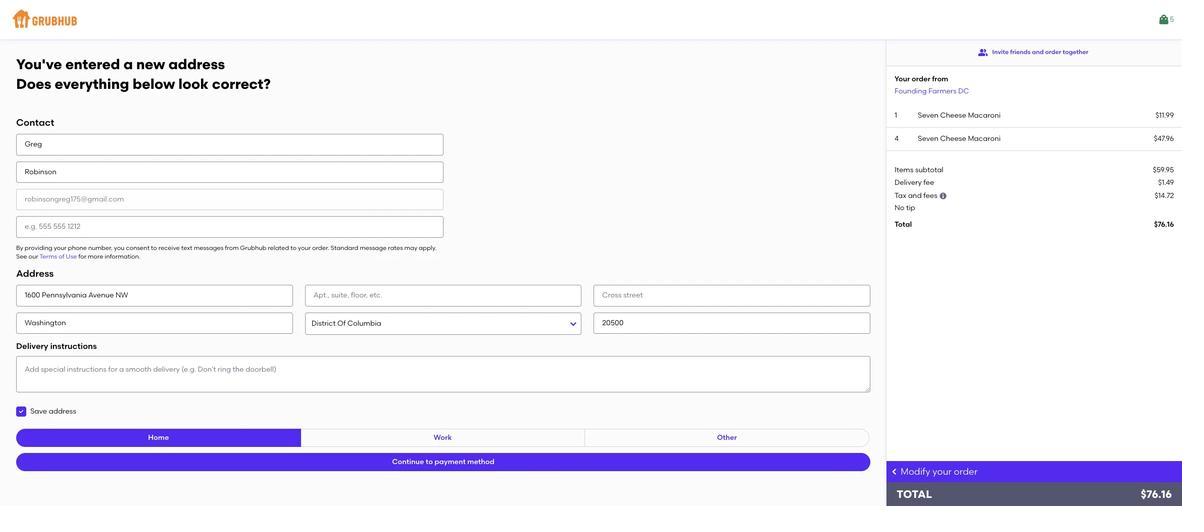 Task type: vqa. For each thing, say whether or not it's contained in the screenshot.
4 Stars and Up
no



Task type: describe. For each thing, give the bounding box(es) containing it.
no tip
[[895, 204, 915, 212]]

together
[[1063, 49, 1089, 56]]

your
[[895, 75, 910, 83]]

from inside your order from founding farmers dc
[[932, 75, 948, 83]]

rates
[[388, 244, 403, 251]]

by
[[16, 244, 23, 251]]

consent
[[126, 244, 150, 251]]

fees
[[924, 192, 938, 200]]

messages
[[194, 244, 223, 251]]

0 vertical spatial svg image
[[939, 192, 947, 200]]

people icon image
[[978, 47, 988, 58]]

1 vertical spatial svg image
[[18, 409, 24, 415]]

continue
[[392, 458, 424, 466]]

modify
[[901, 466, 930, 477]]

home button
[[16, 429, 301, 447]]

2 horizontal spatial your
[[933, 466, 952, 477]]

First name text field
[[16, 134, 443, 155]]

order inside invite friends and order together button
[[1045, 49, 1061, 56]]

instructions
[[50, 341, 97, 351]]

message
[[360, 244, 387, 251]]

grubhub
[[240, 244, 266, 251]]

delivery for delivery fee
[[895, 178, 922, 187]]

work
[[434, 434, 452, 442]]

related
[[268, 244, 289, 251]]

$14.72
[[1155, 192, 1174, 200]]

2 vertical spatial order
[[954, 466, 978, 477]]

founding farmers dc link
[[895, 87, 969, 95]]

5
[[1170, 15, 1174, 24]]

friends
[[1010, 49, 1031, 56]]

order inside your order from founding farmers dc
[[912, 75, 931, 83]]

seven for 4
[[918, 134, 939, 143]]

your order from founding farmers dc
[[895, 75, 969, 95]]

1
[[895, 111, 897, 120]]

from inside by providing your phone number, you consent to receive text messages from grubhub related to your order. standard message rates may apply. see our
[[225, 244, 239, 251]]

use
[[66, 253, 77, 260]]

standard
[[331, 244, 358, 251]]

0 horizontal spatial address
[[49, 407, 76, 416]]

work button
[[300, 429, 585, 447]]

founding
[[895, 87, 927, 95]]

entered
[[65, 56, 120, 73]]

our
[[28, 253, 38, 260]]

City text field
[[16, 313, 293, 334]]

$11.99
[[1156, 111, 1174, 120]]

terms of use for more information.
[[40, 253, 140, 260]]

$47.96
[[1154, 134, 1174, 143]]

continue to payment method
[[392, 458, 494, 466]]

cheese for 1
[[940, 111, 966, 120]]

new
[[136, 56, 165, 73]]

more
[[88, 253, 103, 260]]

phone
[[68, 244, 87, 251]]

1 horizontal spatial to
[[290, 244, 297, 251]]

save address
[[30, 407, 76, 416]]

farmers
[[929, 87, 957, 95]]

everything
[[55, 75, 129, 92]]

seven cheese macaroni for 1
[[918, 111, 1001, 120]]

and inside button
[[1032, 49, 1044, 56]]

information.
[[105, 253, 140, 260]]

below
[[133, 75, 175, 92]]

0 vertical spatial total
[[895, 220, 912, 229]]

look
[[178, 75, 209, 92]]



Task type: locate. For each thing, give the bounding box(es) containing it.
your right modify
[[933, 466, 952, 477]]

0 horizontal spatial delivery
[[16, 341, 48, 351]]

your up of
[[54, 244, 67, 251]]

2 horizontal spatial order
[[1045, 49, 1061, 56]]

seven
[[918, 111, 939, 120], [918, 134, 939, 143]]

0 horizontal spatial your
[[54, 244, 67, 251]]

items subtotal
[[895, 166, 944, 175]]

fee
[[924, 178, 934, 187]]

macaroni for 1
[[968, 111, 1001, 120]]

seven up subtotal
[[918, 134, 939, 143]]

1 macaroni from the top
[[968, 111, 1001, 120]]

receive
[[158, 244, 180, 251]]

1 horizontal spatial and
[[1032, 49, 1044, 56]]

and right friends
[[1032, 49, 1044, 56]]

1 horizontal spatial address
[[168, 56, 225, 73]]

1 vertical spatial $76.16
[[1141, 488, 1172, 501]]

seven cheese macaroni
[[918, 111, 1001, 120], [918, 134, 1001, 143]]

0 horizontal spatial svg image
[[18, 409, 24, 415]]

Delivery instructions text field
[[16, 356, 870, 393]]

0 horizontal spatial order
[[912, 75, 931, 83]]

providing
[[25, 244, 52, 251]]

order
[[1045, 49, 1061, 56], [912, 75, 931, 83], [954, 466, 978, 477]]

0 vertical spatial seven
[[918, 111, 939, 120]]

contact
[[16, 117, 54, 129]]

may
[[404, 244, 417, 251]]

2 macaroni from the top
[[968, 134, 1001, 143]]

delivery down items
[[895, 178, 922, 187]]

Address 2 text field
[[305, 285, 582, 307]]

order.
[[312, 244, 329, 251]]

1 vertical spatial seven
[[918, 134, 939, 143]]

2 seven from the top
[[918, 134, 939, 143]]

Phone telephone field
[[16, 216, 443, 238]]

0 horizontal spatial to
[[151, 244, 157, 251]]

terms of use link
[[40, 253, 77, 260]]

seven down founding farmers dc link
[[918, 111, 939, 120]]

macaroni
[[968, 111, 1001, 120], [968, 134, 1001, 143]]

from up farmers
[[932, 75, 948, 83]]

2 horizontal spatial to
[[426, 458, 433, 466]]

and
[[1032, 49, 1044, 56], [908, 192, 922, 200]]

does
[[16, 75, 51, 92]]

delivery fee
[[895, 178, 934, 187]]

address right save
[[49, 407, 76, 416]]

1 vertical spatial address
[[49, 407, 76, 416]]

delivery left instructions
[[16, 341, 48, 351]]

total down modify
[[897, 488, 932, 501]]

$59.95
[[1153, 166, 1174, 175]]

1 vertical spatial order
[[912, 75, 931, 83]]

$76.16
[[1154, 220, 1174, 229], [1141, 488, 1172, 501]]

macaroni for 4
[[968, 134, 1001, 143]]

address inside you've entered a new address does everything below look correct?
[[168, 56, 225, 73]]

Last name text field
[[16, 162, 443, 183]]

main navigation navigation
[[0, 0, 1182, 39]]

and up the 'tip' at the right top of the page
[[908, 192, 922, 200]]

cheese for 4
[[940, 134, 966, 143]]

cheese up subtotal
[[940, 134, 966, 143]]

1 vertical spatial from
[[225, 244, 239, 251]]

1 vertical spatial total
[[897, 488, 932, 501]]

subtotal
[[915, 166, 944, 175]]

delivery instructions
[[16, 341, 97, 351]]

1 seven cheese macaroni from the top
[[918, 111, 1001, 120]]

Address 1 text field
[[16, 285, 293, 307]]

order left the together
[[1045, 49, 1061, 56]]

4
[[895, 134, 899, 143]]

method
[[467, 458, 494, 466]]

0 vertical spatial and
[[1032, 49, 1044, 56]]

0 vertical spatial macaroni
[[968, 111, 1001, 120]]

svg image left save
[[18, 409, 24, 415]]

seven for 1
[[918, 111, 939, 120]]

delivery for delivery instructions
[[16, 341, 48, 351]]

text
[[181, 244, 192, 251]]

cheese
[[940, 111, 966, 120], [940, 134, 966, 143]]

1 cheese from the top
[[940, 111, 966, 120]]

to left receive
[[151, 244, 157, 251]]

seven cheese macaroni down dc
[[918, 111, 1001, 120]]

invite friends and order together
[[992, 49, 1089, 56]]

5 button
[[1158, 11, 1174, 29]]

0 vertical spatial cheese
[[940, 111, 966, 120]]

from down "phone" phone field at the left of page
[[225, 244, 239, 251]]

you
[[114, 244, 124, 251]]

0 horizontal spatial and
[[908, 192, 922, 200]]

seven cheese macaroni up subtotal
[[918, 134, 1001, 143]]

correct?
[[212, 75, 271, 92]]

address
[[16, 268, 54, 280]]

1 horizontal spatial your
[[298, 244, 311, 251]]

1 vertical spatial cheese
[[940, 134, 966, 143]]

Cross street text field
[[594, 285, 870, 307]]

apply.
[[419, 244, 437, 251]]

1 vertical spatial seven cheese macaroni
[[918, 134, 1001, 143]]

seven cheese macaroni for 4
[[918, 134, 1001, 143]]

other
[[717, 434, 737, 442]]

save
[[30, 407, 47, 416]]

you've entered a new address does everything below look correct?
[[16, 56, 271, 92]]

other button
[[585, 429, 869, 447]]

0 vertical spatial seven cheese macaroni
[[918, 111, 1001, 120]]

by providing your phone number, you consent to receive text messages from grubhub related to your order. standard message rates may apply. see our
[[16, 244, 437, 260]]

you've
[[16, 56, 62, 73]]

0 horizontal spatial from
[[225, 244, 239, 251]]

from
[[932, 75, 948, 83], [225, 244, 239, 251]]

Email email field
[[16, 189, 443, 210]]

to inside button
[[426, 458, 433, 466]]

0 vertical spatial delivery
[[895, 178, 922, 187]]

0 vertical spatial order
[[1045, 49, 1061, 56]]

to left payment
[[426, 458, 433, 466]]

1 horizontal spatial order
[[954, 466, 978, 477]]

0 vertical spatial address
[[168, 56, 225, 73]]

see
[[16, 253, 27, 260]]

1 vertical spatial delivery
[[16, 341, 48, 351]]

order right modify
[[954, 466, 978, 477]]

invite
[[992, 49, 1009, 56]]

continue to payment method button
[[16, 453, 870, 472]]

number,
[[88, 244, 112, 251]]

cheese down dc
[[940, 111, 966, 120]]

0 vertical spatial $76.16
[[1154, 220, 1174, 229]]

$1.49
[[1158, 178, 1174, 187]]

tax and fees
[[895, 192, 938, 200]]

0 vertical spatial from
[[932, 75, 948, 83]]

home
[[148, 434, 169, 442]]

address up look
[[168, 56, 225, 73]]

tip
[[906, 204, 915, 212]]

terms
[[40, 253, 57, 260]]

no
[[895, 204, 905, 212]]

dc
[[958, 87, 969, 95]]

for
[[78, 253, 86, 260]]

1 horizontal spatial delivery
[[895, 178, 922, 187]]

to right 'related' at the left top
[[290, 244, 297, 251]]

tax
[[895, 192, 906, 200]]

Zip text field
[[594, 313, 870, 334]]

2 seven cheese macaroni from the top
[[918, 134, 1001, 143]]

svg image right fees on the top
[[939, 192, 947, 200]]

a
[[123, 56, 133, 73]]

1 horizontal spatial from
[[932, 75, 948, 83]]

1 seven from the top
[[918, 111, 939, 120]]

to
[[151, 244, 157, 251], [290, 244, 297, 251], [426, 458, 433, 466]]

of
[[59, 253, 64, 260]]

1 horizontal spatial svg image
[[939, 192, 947, 200]]

svg image
[[939, 192, 947, 200], [18, 409, 24, 415]]

total down no tip
[[895, 220, 912, 229]]

svg image
[[891, 468, 899, 476]]

address
[[168, 56, 225, 73], [49, 407, 76, 416]]

order up founding
[[912, 75, 931, 83]]

2 cheese from the top
[[940, 134, 966, 143]]

total
[[895, 220, 912, 229], [897, 488, 932, 501]]

invite friends and order together button
[[978, 43, 1089, 62]]

payment
[[435, 458, 466, 466]]

modify your order
[[901, 466, 978, 477]]

1 vertical spatial and
[[908, 192, 922, 200]]

your
[[54, 244, 67, 251], [298, 244, 311, 251], [933, 466, 952, 477]]

1 vertical spatial macaroni
[[968, 134, 1001, 143]]

items
[[895, 166, 914, 175]]

delivery
[[895, 178, 922, 187], [16, 341, 48, 351]]

your left "order."
[[298, 244, 311, 251]]



